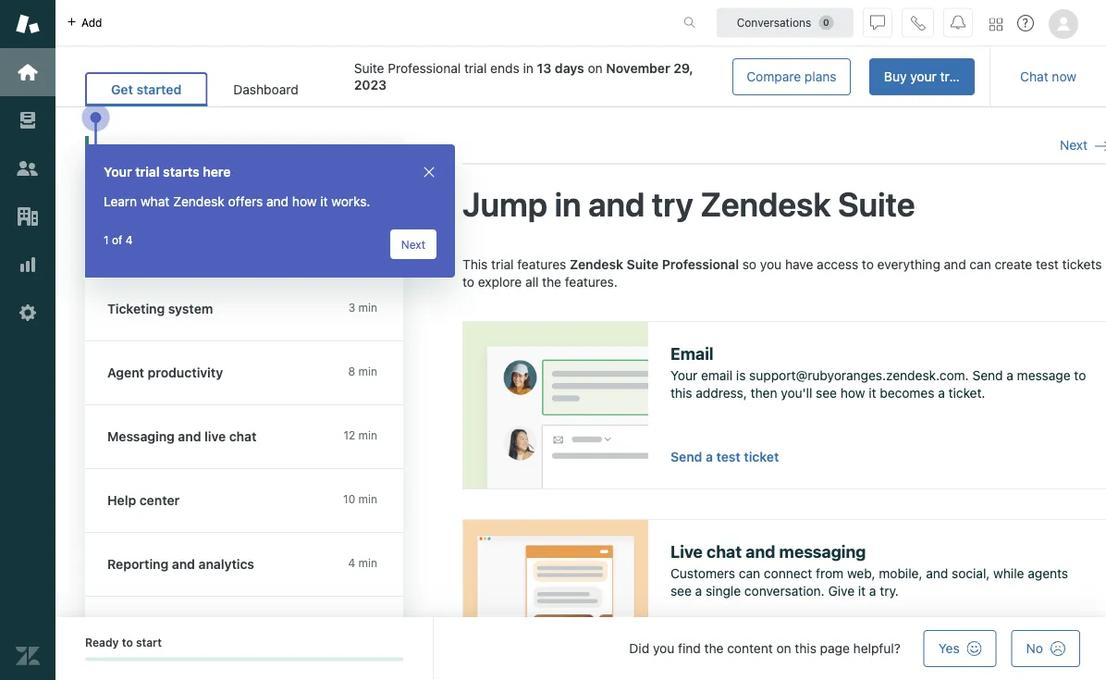 Task type: describe. For each thing, give the bounding box(es) containing it.
try.
[[880, 583, 899, 599]]

and up connect
[[746, 541, 776, 561]]

1 of 4 next
[[104, 233, 426, 251]]

conversations button
[[717, 8, 854, 37]]

compare plans button
[[733, 58, 851, 95]]

6 heading from the top
[[85, 597, 422, 661]]

so
[[743, 256, 757, 272]]

suite inside content-title region
[[839, 184, 916, 223]]

your trial starts here
[[104, 164, 231, 180]]

it inside your trial starts here 'dialog'
[[321, 194, 328, 209]]

chat now button
[[1006, 58, 1092, 95]]

2 heading from the top
[[85, 342, 422, 405]]

ticket
[[744, 449, 780, 465]]

customer
[[130, 201, 191, 216]]

next button inside your trial starts here 'dialog'
[[390, 230, 437, 259]]

buy your trial
[[885, 69, 963, 84]]

see inside "live chat and messaging customers can connect from web, mobile, and social, while agents see a single conversation. give it a try."
[[671, 583, 692, 599]]

give
[[829, 583, 855, 599]]

zendesk products image
[[990, 18, 1003, 31]]

content-title region
[[463, 183, 1107, 225]]

a left "ticket."
[[939, 385, 946, 401]]

no button
[[1012, 630, 1081, 667]]

trial up explore at the left of the page
[[492, 256, 514, 272]]

to inside email your email is support@rubyoranges.zendesk.com. send a message to this address, then you'll see how it becomes a ticket.
[[1075, 367, 1087, 383]]

november
[[607, 61, 671, 76]]

agents
[[1028, 565, 1069, 581]]

jump
[[463, 184, 548, 223]]

your for add
[[157, 242, 183, 257]]

trial inside button
[[941, 69, 963, 84]]

trial left ends
[[465, 61, 487, 76]]

add your team
[[130, 242, 217, 257]]

you for have
[[761, 256, 782, 272]]

content
[[728, 641, 773, 656]]

of
[[112, 233, 123, 246]]

support
[[194, 201, 243, 216]]

1 horizontal spatial next button
[[1061, 137, 1107, 154]]

and left 'social,'
[[927, 565, 949, 581]]

add your team button
[[89, 229, 404, 270]]

features.
[[565, 275, 618, 290]]

yes button
[[924, 630, 997, 667]]

yes
[[939, 641, 960, 656]]

send a test ticket link
[[671, 449, 780, 465]]

1
[[104, 233, 109, 246]]

started
[[136, 82, 182, 97]]

explore
[[478, 275, 522, 290]]

example of email conversation inside of the ticketing system and the customer is asking the agent about reimbursement policy. image
[[464, 322, 649, 488]]

1 horizontal spatial professional
[[662, 256, 739, 272]]

a left try.
[[870, 583, 877, 599]]

chat
[[1021, 69, 1049, 84]]

conversations
[[737, 16, 812, 29]]

3 heading from the top
[[85, 405, 422, 469]]

in inside section
[[523, 61, 534, 76]]

your account
[[107, 160, 189, 175]]

becomes
[[880, 385, 935, 401]]

access
[[817, 256, 859, 272]]

buy
[[885, 69, 907, 84]]

what
[[141, 194, 170, 209]]

organizations image
[[16, 205, 40, 229]]

to right access
[[863, 256, 875, 272]]

dashboard tab
[[208, 72, 325, 106]]

have
[[786, 256, 814, 272]]

then
[[751, 385, 778, 401]]

offers
[[228, 194, 263, 209]]

everything
[[878, 256, 941, 272]]

zendesk inside content-title region
[[701, 184, 831, 223]]

can inside "live chat and messaging customers can connect from web, mobile, and social, while agents see a single conversation. give it a try."
[[739, 565, 761, 581]]

customers image
[[16, 156, 40, 180]]

web,
[[848, 565, 876, 581]]

jump in and try zendesk suite
[[463, 184, 916, 223]]

your trial starts here dialog
[[85, 144, 455, 278]]

all
[[526, 275, 539, 290]]

zendesk inside your trial starts here 'dialog'
[[173, 194, 225, 209]]

now
[[1053, 69, 1077, 84]]

starts
[[163, 164, 200, 180]]

page
[[821, 641, 850, 656]]

compare plans
[[747, 69, 837, 84]]

did
[[630, 641, 650, 656]]

conversation.
[[745, 583, 825, 599]]

to down this
[[463, 275, 475, 290]]

suite professional trial ends in 13 days on
[[354, 61, 607, 76]]

so you have access to everything and can create test tickets to explore all the features.
[[463, 256, 1103, 290]]

team
[[187, 242, 217, 257]]

can inside so you have access to everything and can create test tickets to explore all the features.
[[970, 256, 992, 272]]

region containing email
[[463, 255, 1107, 680]]

is
[[737, 367, 746, 383]]

your inside email your email is support@rubyoranges.zendesk.com. send a message to this address, then you'll see how it becomes a ticket.
[[671, 367, 698, 383]]

try
[[652, 184, 694, 223]]

views image
[[16, 108, 40, 132]]

days
[[555, 61, 585, 76]]

suite inside section
[[354, 61, 385, 76]]

1 horizontal spatial zendesk
[[570, 256, 624, 272]]

footer containing did you find the content on this page helpful?
[[56, 617, 1107, 680]]

dashboard
[[234, 82, 299, 97]]

1 vertical spatial the
[[705, 641, 724, 656]]

messaging
[[780, 541, 867, 561]]

tickets
[[1063, 256, 1103, 272]]

get started image
[[16, 60, 40, 84]]

support@rubyoranges.zendesk.com.
[[750, 367, 970, 383]]

no
[[1027, 641, 1044, 656]]

next inside button
[[1061, 137, 1088, 153]]

find
[[678, 641, 701, 656]]

and inside so you have access to everything and can create test tickets to explore all the features.
[[945, 256, 967, 272]]



Task type: locate. For each thing, give the bounding box(es) containing it.
next down close icon
[[402, 238, 426, 251]]

tab list
[[85, 72, 325, 106]]

1 vertical spatial it
[[869, 385, 877, 401]]

did you find the content on this page helpful?
[[630, 641, 901, 656]]

zendesk support image
[[16, 12, 40, 36]]

you inside so you have access to everything and can create test tickets to explore all the features.
[[761, 256, 782, 272]]

your account button
[[85, 136, 400, 188]]

zendesk
[[701, 184, 831, 223], [173, 194, 225, 209], [570, 256, 624, 272]]

0 horizontal spatial see
[[671, 583, 692, 599]]

0 horizontal spatial send
[[671, 449, 703, 465]]

1 vertical spatial how
[[841, 385, 866, 401]]

channels
[[246, 201, 302, 216]]

0 horizontal spatial can
[[739, 565, 761, 581]]

account
[[139, 160, 189, 175]]

a left ticket
[[706, 449, 713, 465]]

on right days
[[588, 61, 603, 76]]

4
[[126, 233, 133, 246]]

suite
[[354, 61, 385, 76], [839, 184, 916, 223], [627, 256, 659, 272]]

suite down try
[[627, 256, 659, 272]]

1 vertical spatial test
[[717, 449, 741, 465]]

while
[[994, 565, 1025, 581]]

main element
[[0, 0, 56, 680]]

live chat and messaging customers can connect from web, mobile, and social, while agents see a single conversation. give it a try.
[[671, 541, 1069, 599]]

your inside 'button'
[[157, 242, 183, 257]]

chat now
[[1021, 69, 1077, 84]]

customers
[[671, 565, 736, 581]]

to left start on the bottom left
[[122, 636, 133, 649]]

2 horizontal spatial suite
[[839, 184, 916, 223]]

region
[[463, 255, 1107, 680]]

0 vertical spatial suite
[[354, 61, 385, 76]]

section
[[339, 58, 976, 95]]

it
[[321, 194, 328, 209], [869, 385, 877, 401], [859, 583, 866, 599]]

and inside content-title region
[[589, 184, 645, 223]]

zendesk image
[[16, 644, 40, 668]]

admin image
[[16, 301, 40, 325]]

0 vertical spatial how
[[292, 194, 317, 209]]

1 horizontal spatial test
[[1037, 256, 1060, 272]]

a left message in the bottom of the page
[[1007, 367, 1014, 383]]

it inside "live chat and messaging customers can connect from web, mobile, and social, while agents see a single conversation. give it a try."
[[859, 583, 866, 599]]

0 horizontal spatial how
[[292, 194, 317, 209]]

ticket.
[[949, 385, 986, 401]]

0 horizontal spatial it
[[321, 194, 328, 209]]

2 vertical spatial suite
[[627, 256, 659, 272]]

on
[[588, 61, 603, 76], [777, 641, 792, 656]]

a
[[1007, 367, 1014, 383], [939, 385, 946, 401], [706, 449, 713, 465], [696, 583, 703, 599], [870, 583, 877, 599]]

footer
[[56, 617, 1107, 680]]

and inside your trial starts here 'dialog'
[[267, 194, 289, 209]]

0 horizontal spatial you
[[653, 641, 675, 656]]

1 horizontal spatial can
[[970, 256, 992, 272]]

your
[[911, 69, 937, 84], [157, 242, 183, 257]]

professional left so
[[662, 256, 739, 272]]

0 horizontal spatial professional
[[388, 61, 461, 76]]

0 vertical spatial see
[[816, 385, 838, 401]]

you right did
[[653, 641, 675, 656]]

1 vertical spatial see
[[671, 583, 692, 599]]

0 vertical spatial you
[[761, 256, 782, 272]]

0 horizontal spatial zendesk
[[173, 194, 225, 209]]

this
[[463, 256, 488, 272]]

email
[[671, 343, 714, 363]]

learn what zendesk offers and how it works.
[[104, 194, 371, 209]]

1 horizontal spatial on
[[777, 641, 792, 656]]

0 horizontal spatial suite
[[354, 61, 385, 76]]

get
[[111, 82, 133, 97]]

your inside dropdown button
[[107, 160, 136, 175]]

from
[[816, 565, 844, 581]]

you'll
[[781, 385, 813, 401]]

can up single
[[739, 565, 761, 581]]

zendesk up so
[[701, 184, 831, 223]]

test inside so you have access to everything and can create test tickets to explore all the features.
[[1037, 256, 1060, 272]]

single
[[706, 583, 741, 599]]

this left page
[[795, 641, 817, 656]]

see inside email your email is support@rubyoranges.zendesk.com. send a message to this address, then you'll see how it becomes a ticket.
[[816, 385, 838, 401]]

trial inside 'dialog'
[[135, 164, 160, 180]]

works.
[[332, 194, 371, 209]]

add
[[130, 242, 153, 257]]

see right you'll
[[816, 385, 838, 401]]

how down support@rubyoranges.zendesk.com.
[[841, 385, 866, 401]]

1 horizontal spatial see
[[816, 385, 838, 401]]

2 vertical spatial it
[[859, 583, 866, 599]]

you
[[761, 256, 782, 272], [653, 641, 675, 656]]

email your email is support@rubyoranges.zendesk.com. send a message to this address, then you'll see how it becomes a ticket.
[[671, 343, 1087, 401]]

2 horizontal spatial it
[[869, 385, 877, 401]]

next inside the 1 of 4 next
[[402, 238, 426, 251]]

to inside footer
[[122, 636, 133, 649]]

0 vertical spatial it
[[321, 194, 328, 209]]

1 vertical spatial suite
[[839, 184, 916, 223]]

reporting image
[[16, 253, 40, 277]]

1 vertical spatial you
[[653, 641, 675, 656]]

1 vertical spatial in
[[555, 184, 582, 223]]

this trial features zendesk suite professional
[[463, 256, 739, 272]]

1 horizontal spatial you
[[761, 256, 782, 272]]

November 29, 2023 text field
[[354, 61, 694, 93]]

how inside your trial starts here 'dialog'
[[292, 194, 317, 209]]

address,
[[696, 385, 748, 401]]

29,
[[674, 61, 694, 76]]

1 horizontal spatial it
[[859, 583, 866, 599]]

0 vertical spatial professional
[[388, 61, 461, 76]]

13
[[537, 61, 552, 76]]

0 vertical spatial this
[[671, 385, 693, 401]]

it down support@rubyoranges.zendesk.com.
[[869, 385, 877, 401]]

mobile,
[[880, 565, 923, 581]]

section containing suite professional trial ends in
[[339, 58, 976, 95]]

zendesk up features.
[[570, 256, 624, 272]]

1 vertical spatial send
[[671, 449, 703, 465]]

how inside email your email is support@rubyoranges.zendesk.com. send a message to this address, then you'll see how it becomes a ticket.
[[841, 385, 866, 401]]

your for your trial starts here
[[104, 164, 132, 180]]

the right find
[[705, 641, 724, 656]]

professional left ends
[[388, 61, 461, 76]]

learn
[[104, 194, 137, 209]]

start
[[136, 636, 162, 649]]

ready to start
[[85, 636, 162, 649]]

suite up 2023
[[354, 61, 385, 76]]

helpful?
[[854, 641, 901, 656]]

0 vertical spatial can
[[970, 256, 992, 272]]

0 horizontal spatial the
[[543, 275, 562, 290]]

features
[[518, 256, 567, 272]]

0 vertical spatial on
[[588, 61, 603, 76]]

it left 'works.'
[[321, 194, 328, 209]]

1 vertical spatial on
[[777, 641, 792, 656]]

0 vertical spatial test
[[1037, 256, 1060, 272]]

1 horizontal spatial next
[[1061, 137, 1088, 153]]

see down "customers"
[[671, 583, 692, 599]]

can
[[970, 256, 992, 272], [739, 565, 761, 581]]

0 horizontal spatial next
[[402, 238, 426, 251]]

customer support channels button
[[89, 188, 404, 229]]

send up "ticket."
[[973, 367, 1004, 383]]

1 horizontal spatial send
[[973, 367, 1004, 383]]

get started
[[111, 82, 182, 97]]

next button left this
[[390, 230, 437, 259]]

1 vertical spatial professional
[[662, 256, 739, 272]]

next
[[1061, 137, 1088, 153], [402, 238, 426, 251]]

in right the jump
[[555, 184, 582, 223]]

0 horizontal spatial on
[[588, 61, 603, 76]]

create
[[995, 256, 1033, 272]]

next down now
[[1061, 137, 1088, 153]]

1 horizontal spatial your
[[911, 69, 937, 84]]

heading
[[85, 278, 422, 342], [85, 342, 422, 405], [85, 405, 422, 469], [85, 469, 422, 533], [85, 533, 422, 597], [85, 597, 422, 661]]

how left 'works.'
[[292, 194, 317, 209]]

your account heading
[[85, 136, 404, 188]]

2023
[[354, 77, 387, 93]]

1 vertical spatial next button
[[390, 230, 437, 259]]

1 vertical spatial this
[[795, 641, 817, 656]]

send inside email your email is support@rubyoranges.zendesk.com. send a message to this address, then you'll see how it becomes a ticket.
[[973, 367, 1004, 383]]

you for find
[[653, 641, 675, 656]]

0 vertical spatial next button
[[1061, 137, 1107, 154]]

buy your trial button
[[870, 58, 976, 95]]

example of conversation inside of messaging and the customer is asking the agent about changing the size of the retail order. image
[[464, 520, 649, 680]]

your
[[107, 160, 136, 175], [104, 164, 132, 180], [671, 367, 698, 383]]

0 horizontal spatial your
[[157, 242, 183, 257]]

november 29, 2023
[[354, 61, 694, 93]]

close image
[[422, 165, 437, 180]]

0 horizontal spatial in
[[523, 61, 534, 76]]

zendesk down starts
[[173, 194, 225, 209]]

tab list containing get started
[[85, 72, 325, 106]]

trial
[[465, 61, 487, 76], [941, 69, 963, 84], [135, 164, 160, 180], [492, 256, 514, 272]]

send down address,
[[671, 449, 703, 465]]

and right offers
[[267, 194, 289, 209]]

your right add
[[157, 242, 183, 257]]

2 horizontal spatial zendesk
[[701, 184, 831, 223]]

compare
[[747, 69, 802, 84]]

the right "all"
[[543, 275, 562, 290]]

the inside so you have access to everything and can create test tickets to explore all the features.
[[543, 275, 562, 290]]

5 heading from the top
[[85, 533, 422, 597]]

social,
[[952, 565, 991, 581]]

1 horizontal spatial the
[[705, 641, 724, 656]]

1 vertical spatial can
[[739, 565, 761, 581]]

4 heading from the top
[[85, 469, 422, 533]]

your for your account
[[107, 160, 136, 175]]

customer support channels
[[130, 201, 302, 216]]

chat
[[707, 541, 742, 561]]

0 vertical spatial your
[[911, 69, 937, 84]]

1 horizontal spatial this
[[795, 641, 817, 656]]

test left ticket
[[717, 449, 741, 465]]

1 horizontal spatial in
[[555, 184, 582, 223]]

connect
[[764, 565, 813, 581]]

on right content
[[777, 641, 792, 656]]

1 vertical spatial your
[[157, 242, 183, 257]]

ends
[[491, 61, 520, 76]]

0 vertical spatial send
[[973, 367, 1004, 383]]

and left try
[[589, 184, 645, 223]]

your for buy
[[911, 69, 937, 84]]

professional
[[388, 61, 461, 76], [662, 256, 739, 272]]

it inside email your email is support@rubyoranges.zendesk.com. send a message to this address, then you'll see how it becomes a ticket.
[[869, 385, 877, 401]]

0 horizontal spatial this
[[671, 385, 693, 401]]

can left create
[[970, 256, 992, 272]]

your inside button
[[911, 69, 937, 84]]

1 vertical spatial next
[[402, 238, 426, 251]]

next button down now
[[1061, 137, 1107, 154]]

live
[[671, 541, 703, 561]]

plans
[[805, 69, 837, 84]]

this left address,
[[671, 385, 693, 401]]

trial right buy
[[941, 69, 963, 84]]

send a test ticket
[[671, 449, 780, 465]]

it down web,
[[859, 583, 866, 599]]

in left 13
[[523, 61, 534, 76]]

your right buy
[[911, 69, 937, 84]]

get help image
[[1018, 15, 1035, 31]]

1 horizontal spatial suite
[[627, 256, 659, 272]]

0 vertical spatial next
[[1061, 137, 1088, 153]]

to
[[863, 256, 875, 272], [463, 275, 475, 290], [1075, 367, 1087, 383], [122, 636, 133, 649]]

0 horizontal spatial next button
[[390, 230, 437, 259]]

in inside content-title region
[[555, 184, 582, 223]]

suite up everything
[[839, 184, 916, 223]]

email
[[702, 367, 733, 383]]

1 heading from the top
[[85, 278, 422, 342]]

test right create
[[1037, 256, 1060, 272]]

0 horizontal spatial test
[[717, 449, 741, 465]]

in
[[523, 61, 534, 76], [555, 184, 582, 223]]

a down "customers"
[[696, 583, 703, 599]]

and right everything
[[945, 256, 967, 272]]

1 horizontal spatial how
[[841, 385, 866, 401]]

your inside 'dialog'
[[104, 164, 132, 180]]

next button
[[1061, 137, 1107, 154], [390, 230, 437, 259]]

trial up what
[[135, 164, 160, 180]]

0 vertical spatial in
[[523, 61, 534, 76]]

progress-bar progress bar
[[85, 657, 404, 661]]

this inside email your email is support@rubyoranges.zendesk.com. send a message to this address, then you'll see how it becomes a ticket.
[[671, 385, 693, 401]]

0 vertical spatial the
[[543, 275, 562, 290]]

to right message in the bottom of the page
[[1075, 367, 1087, 383]]

you right so
[[761, 256, 782, 272]]

message
[[1018, 367, 1071, 383]]

ready
[[85, 636, 119, 649]]



Task type: vqa. For each thing, say whether or not it's contained in the screenshot.
third heading from the top of the page
yes



